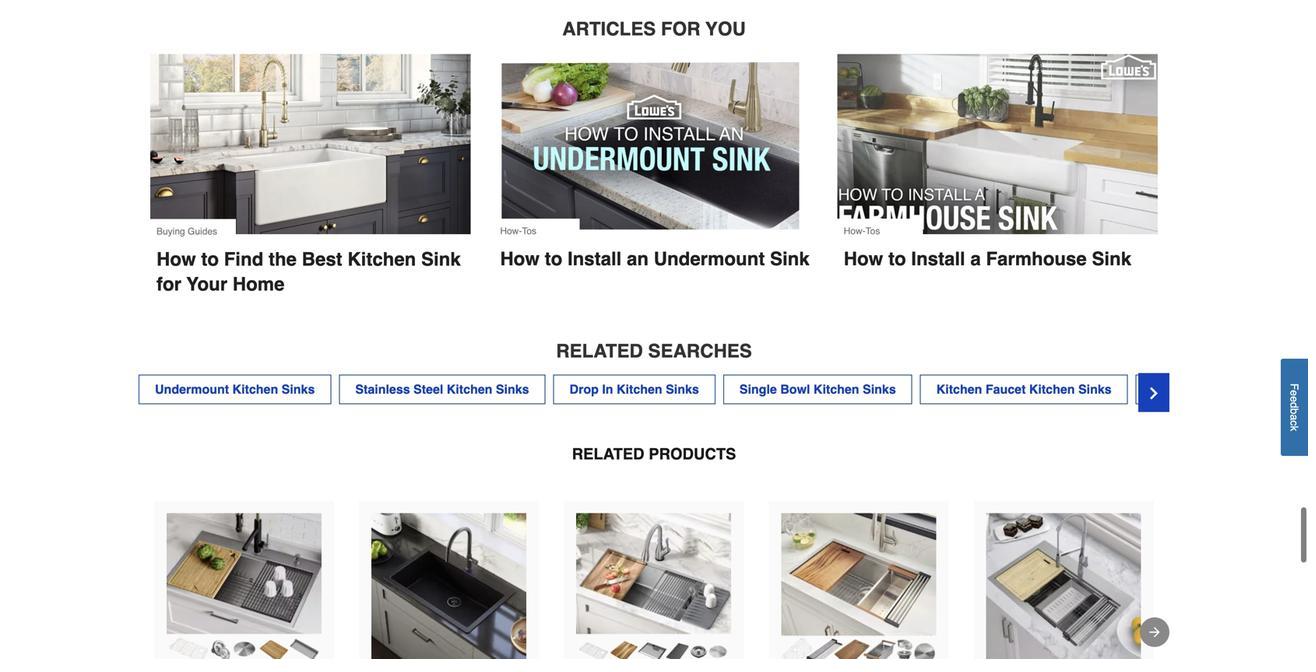 Task type: locate. For each thing, give the bounding box(es) containing it.
farmhouse
[[987, 249, 1087, 270]]

2 horizontal spatial sink
[[1093, 249, 1132, 270]]

to for how to install a farmhouse sink
[[889, 249, 907, 270]]

related products
[[572, 446, 736, 463]]

3 how from the left
[[157, 249, 196, 270]]

tos
[[522, 226, 537, 237], [866, 226, 881, 237]]

3 sink from the left
[[421, 249, 461, 270]]

c
[[1289, 421, 1301, 426]]

2 install from the left
[[912, 249, 966, 270]]

for
[[157, 274, 182, 295]]

kraus
[[1153, 382, 1188, 397]]

to for how to find the best kitchen sink for your home
[[201, 249, 219, 270]]

1 horizontal spatial sink
[[770, 249, 810, 270]]

1 install from the left
[[568, 249, 622, 270]]

how- for how to install an undermount sink
[[500, 226, 522, 237]]

1 horizontal spatial how-tos
[[844, 226, 881, 237]]

1 horizontal spatial undermount
[[654, 249, 765, 270]]

0 horizontal spatial how-tos
[[500, 226, 537, 237]]

1 vertical spatial a
[[1289, 415, 1301, 421]]

1 how from the left
[[500, 249, 540, 270]]

1 to from the left
[[545, 249, 563, 270]]

4 sinks from the left
[[863, 382, 896, 397]]

0 horizontal spatial a
[[971, 249, 981, 270]]

2 sink from the left
[[1093, 249, 1132, 270]]

how-
[[500, 226, 522, 237], [844, 226, 866, 237]]

1 horizontal spatial how-
[[844, 226, 866, 237]]

1 horizontal spatial how-tos link
[[838, 54, 1158, 244]]

2 how from the left
[[844, 249, 884, 270]]

undermount inside how to install an undermount sink link
[[654, 249, 765, 270]]

lorelai undermount 32-in x 19-in stainless steel single bowl workstation kitchen sink with drainboard image
[[577, 514, 732, 660]]

undermount kitchen sinks button
[[139, 375, 331, 405]]

2 horizontal spatial how
[[844, 249, 884, 270]]

5 sinks from the left
[[1079, 382, 1112, 397]]

bowl
[[781, 382, 811, 397]]

0 horizontal spatial how-
[[500, 226, 522, 237]]

a left farmhouse
[[971, 249, 981, 270]]

2 how-tos link from the left
[[838, 54, 1158, 244]]

arrow right image
[[1148, 625, 1163, 641]]

how to find the best kitchen sink for your home link
[[150, 235, 471, 297]]

install inside how to install a farmhouse sink link
[[912, 249, 966, 270]]

1 horizontal spatial tos
[[866, 226, 881, 237]]

a video showing  how to install an old undermount sink and install a new one. image
[[494, 54, 815, 235]]

f
[[1289, 384, 1301, 391]]

0 horizontal spatial sink
[[421, 249, 461, 270]]

sinks for drop in kitchen sinks
[[666, 382, 699, 397]]

drop-in 33-in x 22-in black quartz single bowl 1-hole kitchen sink image
[[372, 514, 527, 660]]

tos for how to install a farmhouse sink
[[866, 226, 881, 237]]

1 vertical spatial undermount
[[155, 382, 229, 397]]

0 horizontal spatial install
[[568, 249, 622, 270]]

buying guides
[[157, 226, 217, 237]]

install inside how to install an undermount sink link
[[568, 249, 622, 270]]

sink
[[770, 249, 810, 270], [1093, 249, 1132, 270], [421, 249, 461, 270]]

2 to from the left
[[889, 249, 907, 270]]

1 how- from the left
[[500, 226, 522, 237]]

f e e d b a c k button
[[1282, 359, 1309, 457]]

drop in kitchen sinks button
[[554, 375, 716, 405]]

1 e from the top
[[1289, 391, 1301, 397]]

2 horizontal spatial to
[[889, 249, 907, 270]]

a kitchen with a marble countertop, brown cabinets and a white farmhouse apron front sink. image
[[150, 54, 471, 235]]

a
[[971, 249, 981, 270], [1289, 415, 1301, 421]]

kitchen
[[348, 249, 416, 270], [233, 382, 278, 397], [447, 382, 493, 397], [617, 382, 663, 397], [814, 382, 860, 397], [937, 382, 983, 397], [1030, 382, 1075, 397], [1192, 382, 1237, 397]]

e up b
[[1289, 397, 1301, 403]]

0 vertical spatial a
[[971, 249, 981, 270]]

1 horizontal spatial install
[[912, 249, 966, 270]]

3 sinks from the left
[[666, 382, 699, 397]]

3 to from the left
[[201, 249, 219, 270]]

articles
[[563, 18, 656, 40]]

to inside how to find the best kitchen sink for your home
[[201, 249, 219, 270]]

how-tos link for undermount
[[494, 54, 815, 244]]

how-tos
[[500, 226, 537, 237], [844, 226, 881, 237]]

guides
[[188, 226, 217, 237]]

how-tos link
[[494, 54, 815, 244], [838, 54, 1158, 244]]

how to find the best kitchen sink for your home
[[157, 249, 461, 295]]

to
[[545, 249, 563, 270], [889, 249, 907, 270], [201, 249, 219, 270]]

drop in kitchen sinks
[[570, 382, 699, 397]]

1 horizontal spatial to
[[545, 249, 563, 270]]

1 sinks from the left
[[282, 382, 315, 397]]

stainless steel kitchen sinks
[[356, 382, 529, 397]]

1 tos from the left
[[522, 226, 537, 237]]

1 how-tos link from the left
[[494, 54, 815, 244]]

e
[[1289, 391, 1301, 397], [1289, 397, 1301, 403]]

e up d
[[1289, 391, 1301, 397]]

in
[[602, 382, 614, 397]]

b
[[1289, 409, 1301, 415]]

2 tos from the left
[[866, 226, 881, 237]]

sinks
[[282, 382, 315, 397], [496, 382, 529, 397], [666, 382, 699, 397], [863, 382, 896, 397], [1079, 382, 1112, 397], [1241, 382, 1274, 397]]

you
[[706, 18, 746, 40]]

to for how to install an undermount sink
[[545, 249, 563, 270]]

a video explaining how to install a farmhouse sink. image
[[838, 54, 1158, 235]]

1 how-tos from the left
[[500, 226, 537, 237]]

install
[[568, 249, 622, 270], [912, 249, 966, 270]]

buying guides link
[[150, 54, 471, 244]]

2 e from the top
[[1289, 397, 1301, 403]]

2 how- from the left
[[844, 226, 866, 237]]

how for how to install a farmhouse sink
[[844, 249, 884, 270]]

kore workstation dual-mount 33-in x 22-in stainless steel single bowl 2-hole workstation kitchen sink image
[[167, 514, 322, 660]]

2 how-tos from the left
[[844, 226, 881, 237]]

6 sinks from the left
[[1241, 382, 1274, 397]]

undermount
[[654, 249, 765, 270], [155, 382, 229, 397]]

0 horizontal spatial undermount
[[155, 382, 229, 397]]

0 horizontal spatial tos
[[522, 226, 537, 237]]

sinks for kitchen faucet kitchen sinks
[[1079, 382, 1112, 397]]

steel
[[414, 382, 444, 397]]

how
[[500, 249, 540, 270], [844, 249, 884, 270], [157, 249, 196, 270]]

2 sinks from the left
[[496, 382, 529, 397]]

for
[[661, 18, 701, 40]]

0 horizontal spatial how
[[157, 249, 196, 270]]

k
[[1289, 426, 1301, 432]]

sink for how to install a farmhouse sink
[[1093, 249, 1132, 270]]

related
[[556, 341, 643, 362]]

how- for how to install a farmhouse sink
[[844, 226, 866, 237]]

1 horizontal spatial how
[[500, 249, 540, 270]]

sinks for single bowl kitchen sinks
[[863, 382, 896, 397]]

f e e d b a c k
[[1289, 384, 1301, 432]]

0 horizontal spatial how-tos link
[[494, 54, 815, 244]]

the dennison dual-mount 33-in x 22-in stainless steel single bowl 2-hole workstation kitchen sink all-in-one kit image
[[987, 514, 1142, 660]]

single bowl kitchen sinks button
[[724, 375, 913, 405]]

single
[[740, 382, 777, 397]]

a up k
[[1289, 415, 1301, 421]]

0 vertical spatial undermount
[[654, 249, 765, 270]]

1 sink from the left
[[770, 249, 810, 270]]

drop
[[570, 382, 599, 397]]

1 horizontal spatial a
[[1289, 415, 1301, 421]]

tos for how to install an undermount sink
[[522, 226, 537, 237]]

how inside how to find the best kitchen sink for your home
[[157, 249, 196, 270]]

how to install an undermount sink link
[[494, 235, 815, 272]]

0 horizontal spatial to
[[201, 249, 219, 270]]



Task type: vqa. For each thing, say whether or not it's contained in the screenshot.
unused
no



Task type: describe. For each thing, give the bounding box(es) containing it.
home
[[233, 274, 285, 295]]

kraus kitchen sinks
[[1153, 382, 1274, 397]]

undermount inside undermount kitchen sinks button
[[155, 382, 229, 397]]

find
[[224, 249, 264, 270]]

how to install an undermount sink
[[500, 249, 810, 270]]

searches
[[649, 341, 752, 362]]

how to install a farmhouse sink
[[844, 249, 1132, 270]]

kitchen inside how to find the best kitchen sink for your home
[[348, 249, 416, 270]]

how-tos for how to install an undermount sink
[[500, 226, 537, 237]]

a inside f e e d b a c k "button"
[[1289, 415, 1301, 421]]

a inside how to install a farmhouse sink link
[[971, 249, 981, 270]]

related searches
[[556, 341, 752, 362]]

the
[[269, 249, 297, 270]]

d
[[1289, 403, 1301, 409]]

kitchen faucet kitchen sinks
[[937, 382, 1112, 397]]

sink inside how to find the best kitchen sink for your home
[[421, 249, 461, 270]]

your
[[187, 274, 228, 295]]

single bowl kitchen sinks
[[740, 382, 896, 397]]

undermount kitchen sinks
[[155, 382, 315, 397]]

buying
[[157, 226, 185, 237]]

sinks for stainless steel kitchen sinks
[[496, 382, 529, 397]]

roma undermount 32-in x 19-in brushed stainless steel single bowl workstation kitchen sink image
[[782, 514, 937, 660]]

kraus kitchen sinks button
[[1136, 375, 1290, 405]]

how for how to install an undermount sink
[[500, 249, 540, 270]]

related
[[572, 446, 645, 463]]

how to install a farmhouse sink link
[[838, 235, 1158, 272]]

how-tos for how to install a farmhouse sink
[[844, 226, 881, 237]]

kitchen faucet kitchen sinks button
[[921, 375, 1129, 405]]

stainless steel kitchen sinks button
[[339, 375, 546, 405]]

how-tos link for farmhouse
[[838, 54, 1158, 244]]

stainless
[[356, 382, 410, 397]]

install for an
[[568, 249, 622, 270]]

faucet
[[986, 382, 1026, 397]]

an
[[627, 249, 649, 270]]

install for a
[[912, 249, 966, 270]]

sink for how to install an undermount sink
[[770, 249, 810, 270]]

best
[[302, 249, 343, 270]]

articles for you
[[563, 18, 746, 40]]

how for how to find the best kitchen sink for your home
[[157, 249, 196, 270]]

products
[[649, 446, 736, 463]]



